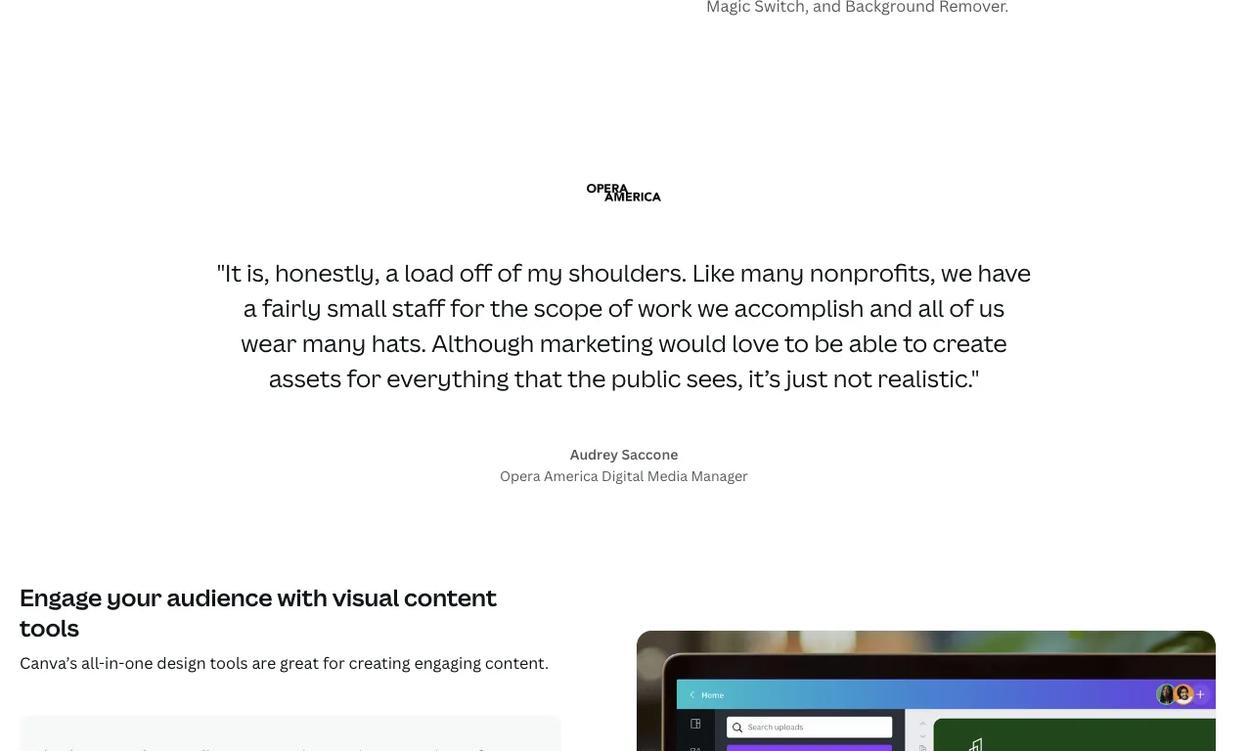 Task type: describe. For each thing, give the bounding box(es) containing it.
canva's
[[20, 653, 78, 674]]

is,
[[247, 257, 270, 289]]

love
[[732, 328, 780, 359]]

just
[[787, 363, 828, 395]]

although
[[432, 328, 535, 359]]

marketing
[[540, 328, 654, 359]]

1 to from the left
[[785, 328, 809, 359]]

visual
[[332, 582, 399, 613]]

0 horizontal spatial of
[[498, 257, 522, 289]]

engaging
[[414, 653, 481, 674]]

off
[[460, 257, 492, 289]]

opera
[[500, 467, 541, 485]]

0 horizontal spatial a
[[243, 292, 257, 324]]

honestly,
[[275, 257, 380, 289]]

be
[[815, 328, 844, 359]]

1 horizontal spatial the
[[568, 363, 606, 395]]

are
[[252, 653, 276, 674]]

0 horizontal spatial the
[[490, 292, 529, 324]]

nonprofits,
[[810, 257, 936, 289]]

0 vertical spatial a
[[386, 257, 399, 289]]

one
[[125, 653, 153, 674]]

digital
[[602, 467, 644, 485]]

design
[[157, 653, 206, 674]]

and
[[870, 292, 913, 324]]

engage your audience with visual content tools canva's all-in-one design tools are great for creating engaging content.
[[20, 582, 549, 674]]

hats.
[[372, 328, 427, 359]]

like
[[693, 257, 735, 289]]

1 horizontal spatial for
[[347, 363, 382, 395]]

media
[[648, 467, 688, 485]]

create
[[933, 328, 1008, 359]]

for inside the engage your audience with visual content tools canva's all-in-one design tools are great for creating engaging content.
[[323, 653, 345, 674]]

1 horizontal spatial many
[[741, 257, 805, 289]]

0 vertical spatial we
[[941, 257, 973, 289]]

creating
[[349, 653, 411, 674]]

manager
[[691, 467, 749, 485]]

audrey saccone opera america digital media manager
[[500, 445, 749, 485]]

"it is, honestly, a load off of my shoulders. like many nonprofits, we have a fairly small staff for the scope of work we accomplish and all of us wear many hats. although marketing would love to be able to create assets for everything that the public sees, it's just not realistic."
[[217, 257, 1032, 395]]

audience
[[167, 582, 273, 613]]

saccone
[[622, 445, 679, 464]]

it's
[[749, 363, 781, 395]]

able
[[849, 328, 898, 359]]

not
[[834, 363, 873, 395]]

fairly
[[262, 292, 322, 324]]

scope
[[534, 292, 603, 324]]



Task type: vqa. For each thing, say whether or not it's contained in the screenshot.
THE IT'S
no



Task type: locate. For each thing, give the bounding box(es) containing it.
2 horizontal spatial of
[[950, 292, 974, 324]]

the down marketing
[[568, 363, 606, 395]]

the up although at the left
[[490, 292, 529, 324]]

0 horizontal spatial tools
[[20, 612, 79, 644]]

all
[[919, 292, 945, 324]]

america
[[544, 467, 599, 485]]

of
[[498, 257, 522, 289], [608, 292, 633, 324], [950, 292, 974, 324]]

of down shoulders.
[[608, 292, 633, 324]]

many
[[741, 257, 805, 289], [302, 328, 366, 359]]

0 vertical spatial tools
[[20, 612, 79, 644]]

wear
[[241, 328, 297, 359]]

great
[[280, 653, 319, 674]]

us
[[979, 292, 1005, 324]]

for down off
[[450, 292, 485, 324]]

accomplish
[[735, 292, 865, 324]]

0 vertical spatial the
[[490, 292, 529, 324]]

we up 'all'
[[941, 257, 973, 289]]

1 vertical spatial tools
[[210, 653, 248, 674]]

1 vertical spatial many
[[302, 328, 366, 359]]

public
[[611, 363, 681, 395]]

small
[[327, 292, 387, 324]]

2 horizontal spatial for
[[450, 292, 485, 324]]

for
[[450, 292, 485, 324], [347, 363, 382, 395], [323, 653, 345, 674]]

of right off
[[498, 257, 522, 289]]

1 horizontal spatial to
[[903, 328, 928, 359]]

a down is,
[[243, 292, 257, 324]]

1 horizontal spatial a
[[386, 257, 399, 289]]

that
[[515, 363, 563, 395]]

we
[[941, 257, 973, 289], [698, 292, 729, 324]]

1 vertical spatial a
[[243, 292, 257, 324]]

in-
[[105, 653, 125, 674]]

1 vertical spatial we
[[698, 292, 729, 324]]

0 vertical spatial for
[[450, 292, 485, 324]]

assets
[[269, 363, 342, 395]]

many up accomplish
[[741, 257, 805, 289]]

"it
[[217, 257, 241, 289]]

to left be
[[785, 328, 809, 359]]

we down "like"
[[698, 292, 729, 324]]

have
[[978, 257, 1032, 289]]

1 horizontal spatial we
[[941, 257, 973, 289]]

0 horizontal spatial many
[[302, 328, 366, 359]]

load
[[404, 257, 455, 289]]

2 to from the left
[[903, 328, 928, 359]]

1 vertical spatial the
[[568, 363, 606, 395]]

0 horizontal spatial we
[[698, 292, 729, 324]]

tools up canva's
[[20, 612, 79, 644]]

0 horizontal spatial to
[[785, 328, 809, 359]]

staff
[[392, 292, 445, 324]]

your
[[107, 582, 162, 613]]

content
[[404, 582, 497, 613]]

to
[[785, 328, 809, 359], [903, 328, 928, 359]]

tools left are
[[210, 653, 248, 674]]

the
[[490, 292, 529, 324], [568, 363, 606, 395]]

my
[[527, 257, 564, 289]]

0 horizontal spatial for
[[323, 653, 345, 674]]

a left load at the left of page
[[386, 257, 399, 289]]

work
[[638, 292, 693, 324]]

with
[[277, 582, 328, 613]]

a
[[386, 257, 399, 289], [243, 292, 257, 324]]

2 vertical spatial for
[[323, 653, 345, 674]]

content.
[[485, 653, 549, 674]]

opera america image
[[587, 184, 661, 202]]

for down hats.
[[347, 363, 382, 395]]

would
[[659, 328, 727, 359]]

1 horizontal spatial tools
[[210, 653, 248, 674]]

engage
[[20, 582, 102, 613]]

shoulders.
[[569, 257, 687, 289]]

tools
[[20, 612, 79, 644], [210, 653, 248, 674]]

many down small
[[302, 328, 366, 359]]

realistic."
[[878, 363, 980, 395]]

to up realistic."
[[903, 328, 928, 359]]

of left us
[[950, 292, 974, 324]]

sees,
[[687, 363, 744, 395]]

everything
[[387, 363, 509, 395]]

audrey
[[570, 445, 619, 464]]

for right great
[[323, 653, 345, 674]]

0 vertical spatial many
[[741, 257, 805, 289]]

1 horizontal spatial of
[[608, 292, 633, 324]]

all-
[[81, 653, 105, 674]]

1 vertical spatial for
[[347, 363, 382, 395]]



